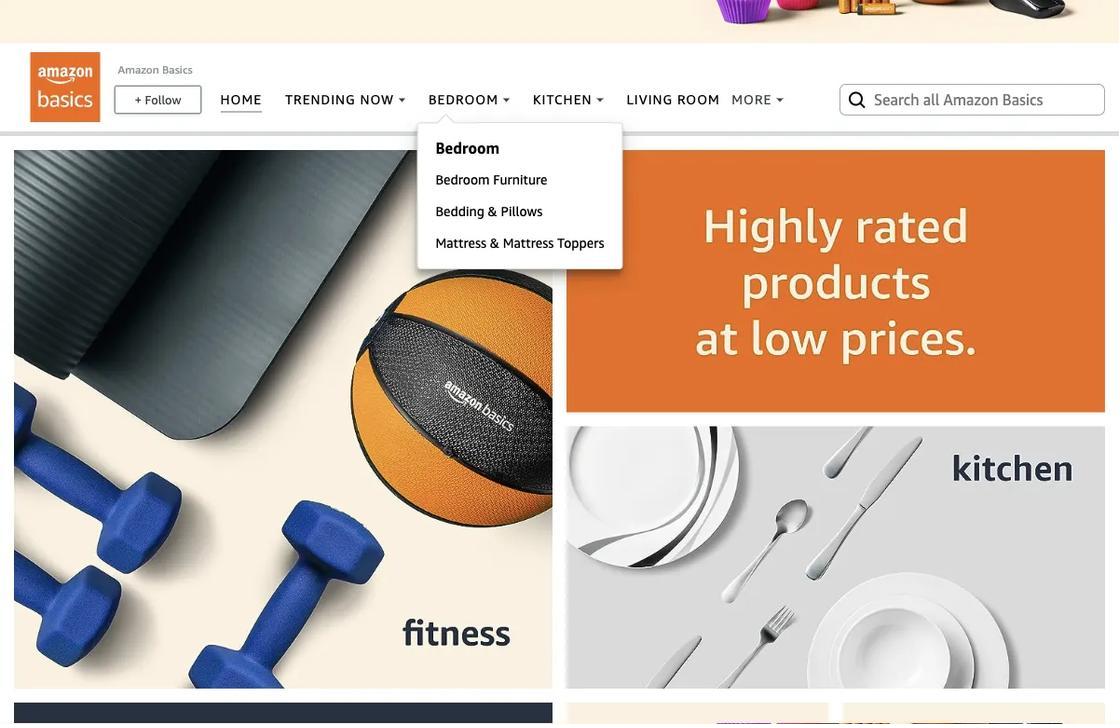 Task type: locate. For each thing, give the bounding box(es) containing it.
Search all Amazon Basics search field
[[874, 84, 1075, 116]]

+ follow
[[135, 92, 181, 107]]

amazon basics
[[118, 63, 193, 76]]

amazon basics link
[[118, 63, 193, 76]]

amazon basics logo image
[[30, 52, 100, 122]]



Task type: vqa. For each thing, say whether or not it's contained in the screenshot.
good associated with good value
no



Task type: describe. For each thing, give the bounding box(es) containing it.
+ follow button
[[116, 87, 200, 113]]

follow
[[145, 92, 181, 107]]

+
[[135, 92, 142, 107]]

amazon
[[118, 63, 159, 76]]

basics
[[162, 63, 193, 76]]

search image
[[847, 89, 869, 111]]



